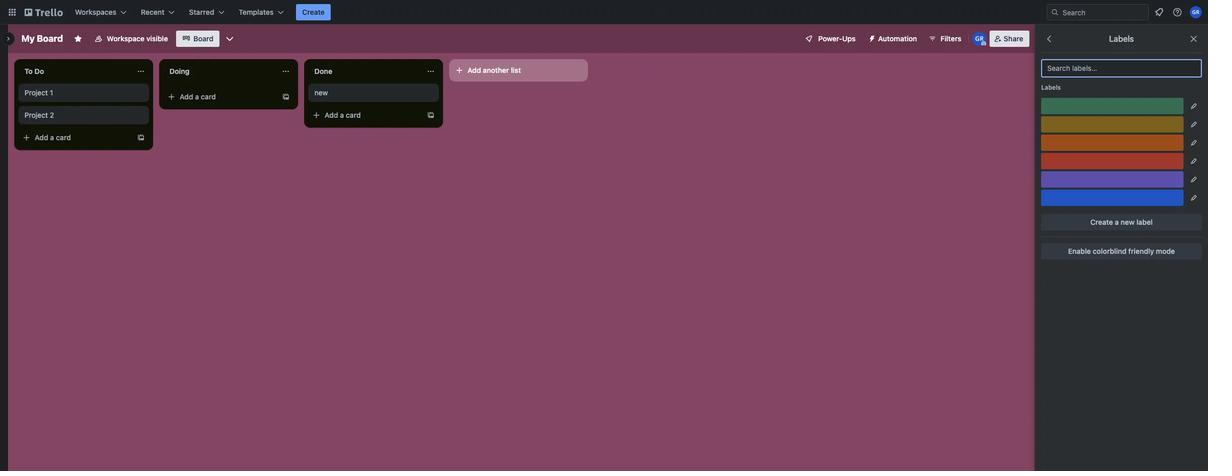 Task type: vqa. For each thing, say whether or not it's contained in the screenshot.
"MOVE" link
no



Task type: describe. For each thing, give the bounding box(es) containing it.
a inside button
[[1115, 218, 1119, 227]]

0 horizontal spatial new
[[314, 88, 328, 97]]

share
[[1004, 34, 1023, 43]]

recent button
[[135, 4, 181, 20]]

Search labels… text field
[[1041, 59, 1202, 78]]

recent
[[141, 8, 165, 16]]

colorblind
[[1093, 247, 1127, 256]]

add a card button for doing
[[163, 89, 278, 105]]

workspaces
[[75, 8, 116, 16]]

share button
[[990, 31, 1030, 47]]

create button
[[296, 4, 331, 20]]

create for create a new label
[[1091, 218, 1113, 227]]

To Do text field
[[18, 63, 131, 80]]

workspaces button
[[69, 4, 133, 20]]

list
[[511, 66, 521, 75]]

enable colorblind friendly mode button
[[1041, 243, 1202, 260]]

1 horizontal spatial board
[[193, 34, 213, 43]]

done
[[314, 67, 332, 76]]

a for to do
[[50, 133, 54, 142]]

mode
[[1156, 247, 1175, 256]]

another
[[483, 66, 509, 75]]

color: orange, title: none element
[[1041, 135, 1184, 151]]

create for create
[[302, 8, 325, 16]]

power-ups
[[818, 34, 856, 43]]

0 notifications image
[[1153, 6, 1165, 18]]

1 vertical spatial labels
[[1041, 84, 1061, 91]]

0 vertical spatial greg robinson (gregrobinson96) image
[[1190, 6, 1202, 18]]

automation
[[878, 34, 917, 43]]

card for to do
[[56, 133, 71, 142]]

new inside button
[[1121, 218, 1135, 227]]

my board
[[21, 33, 63, 44]]

this member is an admin of this board. image
[[981, 41, 986, 46]]

Doing text field
[[163, 63, 276, 80]]

add for doing
[[180, 92, 193, 101]]

project 2
[[25, 111, 54, 119]]

to do
[[25, 67, 44, 76]]

create a new label button
[[1041, 214, 1202, 231]]

project for project 2
[[25, 111, 48, 119]]

starred
[[189, 8, 214, 16]]

open information menu image
[[1173, 7, 1183, 17]]

add another list
[[468, 66, 521, 75]]

label
[[1137, 218, 1153, 227]]

a for done
[[340, 111, 344, 119]]

back to home image
[[25, 4, 63, 20]]

a for doing
[[195, 92, 199, 101]]

my
[[21, 33, 35, 44]]

primary element
[[0, 0, 1208, 25]]



Task type: locate. For each thing, give the bounding box(es) containing it.
ups
[[842, 34, 856, 43]]

0 horizontal spatial create from template… image
[[137, 134, 145, 142]]

card down doing text field
[[201, 92, 216, 101]]

2 horizontal spatial card
[[346, 111, 361, 119]]

add down done
[[325, 111, 338, 119]]

0 vertical spatial create from template… image
[[282, 93, 290, 101]]

power-ups button
[[798, 31, 862, 47]]

filters
[[941, 34, 962, 43]]

2 vertical spatial card
[[56, 133, 71, 142]]

enable
[[1068, 247, 1091, 256]]

add a card button for to do
[[18, 130, 133, 146]]

greg robinson (gregrobinson96) image
[[1190, 6, 1202, 18], [972, 32, 987, 46]]

0 horizontal spatial greg robinson (gregrobinson96) image
[[972, 32, 987, 46]]

create a new label
[[1091, 218, 1153, 227]]

add
[[468, 66, 481, 75], [180, 92, 193, 101], [325, 111, 338, 119], [35, 133, 48, 142]]

add a card button for done
[[308, 107, 423, 124]]

greg robinson (gregrobinson96) image right "open information menu" image
[[1190, 6, 1202, 18]]

add a card down new link
[[325, 111, 361, 119]]

friendly
[[1129, 247, 1154, 256]]

project 1
[[25, 88, 53, 97]]

a down doing text field
[[195, 92, 199, 101]]

color: green, title: none element
[[1041, 98, 1184, 114]]

add a card for to do
[[35, 133, 71, 142]]

color: yellow, title: none element
[[1041, 116, 1184, 133]]

templates button
[[233, 4, 290, 20]]

1 horizontal spatial greg robinson (gregrobinson96) image
[[1190, 6, 1202, 18]]

workspace
[[107, 34, 144, 43]]

board inside text field
[[37, 33, 63, 44]]

a down new link
[[340, 111, 344, 119]]

new down done
[[314, 88, 328, 97]]

1 horizontal spatial labels
[[1109, 34, 1134, 43]]

0 vertical spatial add a card
[[180, 92, 216, 101]]

enable colorblind friendly mode
[[1068, 247, 1175, 256]]

add a card down doing
[[180, 92, 216, 101]]

add down doing
[[180, 92, 193, 101]]

automation button
[[864, 31, 923, 47]]

new left label
[[1121, 218, 1135, 227]]

1 horizontal spatial add a card
[[180, 92, 216, 101]]

add a card down 2
[[35, 133, 71, 142]]

project left 2
[[25, 111, 48, 119]]

card down new link
[[346, 111, 361, 119]]

2
[[50, 111, 54, 119]]

1 project from the top
[[25, 88, 48, 97]]

create from template… image for doing
[[282, 93, 290, 101]]

0 vertical spatial new
[[314, 88, 328, 97]]

0 vertical spatial add a card button
[[163, 89, 278, 105]]

project inside 'project 1' link
[[25, 88, 48, 97]]

Search field
[[1059, 5, 1149, 20]]

star or unstar board image
[[74, 35, 82, 43]]

project left 1
[[25, 88, 48, 97]]

Board name text field
[[16, 31, 68, 47]]

2 horizontal spatial add a card
[[325, 111, 361, 119]]

project for project 1
[[25, 88, 48, 97]]

to
[[25, 67, 33, 76]]

0 horizontal spatial card
[[56, 133, 71, 142]]

add left the another
[[468, 66, 481, 75]]

create inside button
[[302, 8, 325, 16]]

switch to… image
[[7, 7, 17, 17]]

greg robinson (gregrobinson96) image right filters
[[972, 32, 987, 46]]

sm image
[[864, 31, 878, 45]]

card for doing
[[201, 92, 216, 101]]

project 2 link
[[25, 110, 143, 120]]

new link
[[314, 88, 433, 98]]

1 horizontal spatial create
[[1091, 218, 1113, 227]]

1 vertical spatial add a card button
[[308, 107, 423, 124]]

2 project from the top
[[25, 111, 48, 119]]

0 horizontal spatial labels
[[1041, 84, 1061, 91]]

0 horizontal spatial board
[[37, 33, 63, 44]]

a
[[195, 92, 199, 101], [340, 111, 344, 119], [50, 133, 54, 142], [1115, 218, 1119, 227]]

2 vertical spatial add a card button
[[18, 130, 133, 146]]

labels
[[1109, 34, 1134, 43], [1041, 84, 1061, 91]]

color: blue, title: none element
[[1041, 190, 1184, 206]]

create
[[302, 8, 325, 16], [1091, 218, 1113, 227]]

visible
[[146, 34, 168, 43]]

board left "customize views" icon
[[193, 34, 213, 43]]

add a card for done
[[325, 111, 361, 119]]

1 horizontal spatial add a card button
[[163, 89, 278, 105]]

do
[[34, 67, 44, 76]]

add down project 2
[[35, 133, 48, 142]]

0 horizontal spatial add a card button
[[18, 130, 133, 146]]

color: purple, title: none element
[[1041, 172, 1184, 188]]

1 vertical spatial create
[[1091, 218, 1113, 227]]

2 horizontal spatial add a card button
[[308, 107, 423, 124]]

doing
[[169, 67, 190, 76]]

create inside button
[[1091, 218, 1113, 227]]

customize views image
[[225, 34, 235, 44]]

project
[[25, 88, 48, 97], [25, 111, 48, 119]]

workspace visible
[[107, 34, 168, 43]]

board
[[37, 33, 63, 44], [193, 34, 213, 43]]

1 vertical spatial add a card
[[325, 111, 361, 119]]

Done text field
[[308, 63, 421, 80]]

1 vertical spatial card
[[346, 111, 361, 119]]

add a card for doing
[[180, 92, 216, 101]]

create from template… image for to do
[[137, 134, 145, 142]]

power-
[[818, 34, 842, 43]]

card down project 2 link
[[56, 133, 71, 142]]

card for done
[[346, 111, 361, 119]]

add for to do
[[35, 133, 48, 142]]

add a card button
[[163, 89, 278, 105], [308, 107, 423, 124], [18, 130, 133, 146]]

a down 2
[[50, 133, 54, 142]]

0 vertical spatial labels
[[1109, 34, 1134, 43]]

add a card button down new link
[[308, 107, 423, 124]]

new
[[314, 88, 328, 97], [1121, 218, 1135, 227]]

1 vertical spatial project
[[25, 111, 48, 119]]

0 vertical spatial card
[[201, 92, 216, 101]]

0 vertical spatial project
[[25, 88, 48, 97]]

project 1 link
[[25, 88, 143, 98]]

1 horizontal spatial new
[[1121, 218, 1135, 227]]

templates
[[239, 8, 274, 16]]

card
[[201, 92, 216, 101], [346, 111, 361, 119], [56, 133, 71, 142]]

2 horizontal spatial create from template… image
[[427, 111, 435, 119]]

1 vertical spatial new
[[1121, 218, 1135, 227]]

color: red, title: none element
[[1041, 153, 1184, 169]]

1
[[50, 88, 53, 97]]

0 vertical spatial create
[[302, 8, 325, 16]]

add for done
[[325, 111, 338, 119]]

filters button
[[925, 31, 965, 47]]

board right my
[[37, 33, 63, 44]]

0 horizontal spatial create
[[302, 8, 325, 16]]

add inside 'button'
[[468, 66, 481, 75]]

add another list button
[[449, 59, 588, 82]]

add a card button down project 2 link
[[18, 130, 133, 146]]

1 vertical spatial greg robinson (gregrobinson96) image
[[972, 32, 987, 46]]

1 horizontal spatial create from template… image
[[282, 93, 290, 101]]

a down color: blue, title: none element
[[1115, 218, 1119, 227]]

workspace visible button
[[89, 31, 174, 47]]

add a card
[[180, 92, 216, 101], [325, 111, 361, 119], [35, 133, 71, 142]]

2 vertical spatial create from template… image
[[137, 134, 145, 142]]

starred button
[[183, 4, 231, 20]]

board link
[[176, 31, 220, 47]]

1 vertical spatial create from template… image
[[427, 111, 435, 119]]

search image
[[1051, 8, 1059, 16]]

project inside project 2 link
[[25, 111, 48, 119]]

2 vertical spatial add a card
[[35, 133, 71, 142]]

0 horizontal spatial add a card
[[35, 133, 71, 142]]

create from template… image
[[282, 93, 290, 101], [427, 111, 435, 119], [137, 134, 145, 142]]

1 horizontal spatial card
[[201, 92, 216, 101]]

create from template… image for done
[[427, 111, 435, 119]]

add a card button down doing text field
[[163, 89, 278, 105]]



